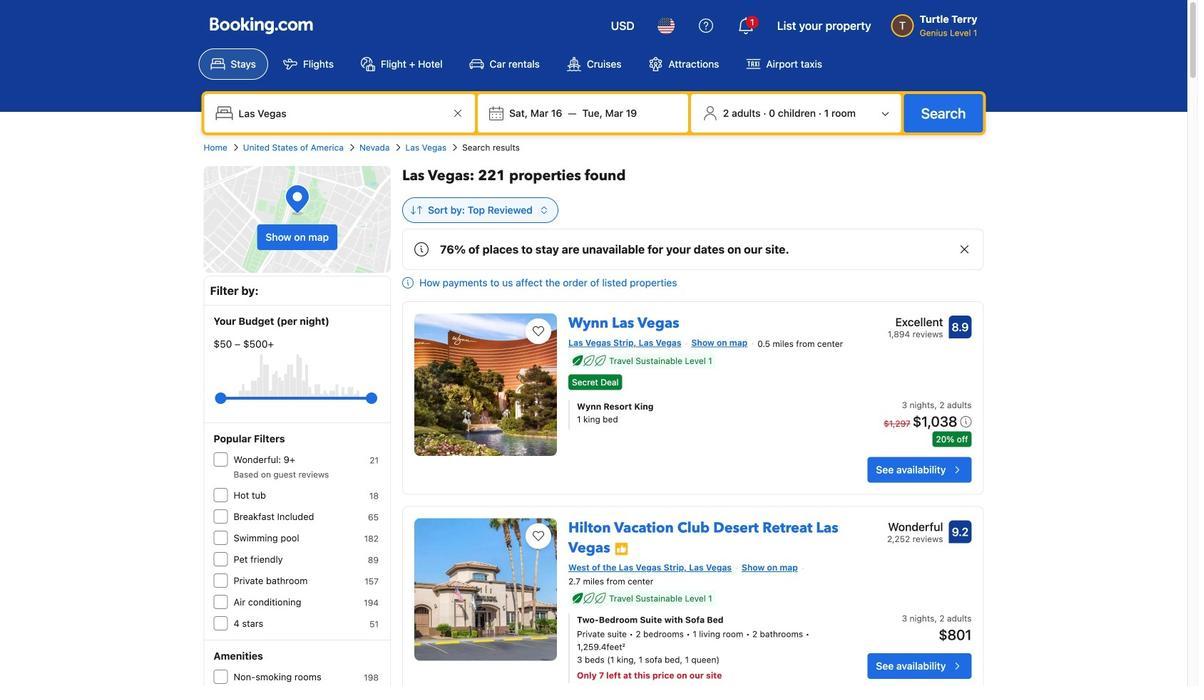 Task type: vqa. For each thing, say whether or not it's contained in the screenshot.
GROUP
yes



Task type: locate. For each thing, give the bounding box(es) containing it.
wynn las vegas image
[[414, 314, 557, 457]]

this property is part of our preferred partner program. it's committed to providing excellent service and good value. it'll pay us a higher commission if you make a booking. image
[[615, 542, 629, 557], [615, 542, 629, 557]]

Where are you going? field
[[233, 101, 449, 126]]

hilton vacation club desert retreat las vegas image
[[414, 519, 557, 662]]

group
[[221, 387, 372, 410]]



Task type: describe. For each thing, give the bounding box(es) containing it.
your account menu turtle terry genius level 1 element
[[891, 12, 978, 39]]

search results updated. las vegas: 221 properties found. element
[[402, 166, 984, 186]]

booking.com image
[[210, 17, 313, 34]]



